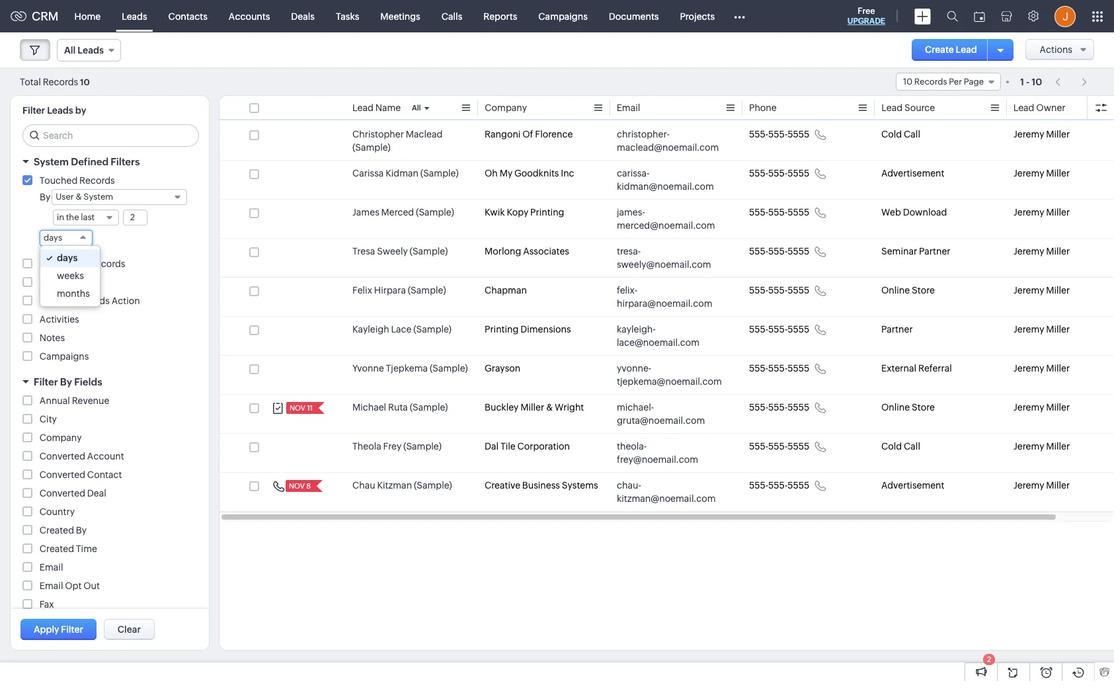 Task type: vqa. For each thing, say whether or not it's contained in the screenshot.


Task type: locate. For each thing, give the bounding box(es) containing it.
by inside dropdown button
[[60, 377, 72, 388]]

apply filter
[[34, 625, 83, 635]]

6 jeremy from the top
[[1014, 324, 1045, 335]]

7 5555 from the top
[[788, 363, 810, 374]]

1 vertical spatial filter
[[34, 377, 58, 388]]

10 for 1 - 10
[[1032, 76, 1043, 87]]

call
[[905, 129, 921, 140], [905, 441, 921, 452]]

5 jeremy miller from the top
[[1014, 285, 1071, 296]]

kayleigh lace (sample) link
[[353, 323, 452, 336]]

10 inside total records 10
[[80, 77, 90, 87]]

2 converted from the top
[[40, 470, 85, 480]]

8 555-555-5555 from the top
[[750, 402, 810, 413]]

2 cold call from the top
[[882, 441, 921, 452]]

navigation
[[1050, 72, 1095, 91]]

by down touched
[[40, 192, 50, 202]]

yvonne- tjepkema@noemail.com link
[[617, 362, 723, 388]]

0 horizontal spatial campaigns
[[40, 351, 89, 362]]

records down "defined"
[[79, 175, 115, 186]]

seminar
[[882, 246, 918, 257]]

1 horizontal spatial 10
[[1032, 76, 1043, 87]]

1 horizontal spatial by
[[60, 377, 72, 388]]

1 vertical spatial cold
[[882, 441, 903, 452]]

1 555-555-5555 from the top
[[750, 129, 810, 140]]

campaigns right reports link
[[539, 11, 588, 22]]

1 advertisement from the top
[[882, 168, 945, 179]]

(sample) for michael ruta (sample)
[[410, 402, 448, 413]]

0 vertical spatial cold
[[882, 129, 903, 140]]

crm link
[[11, 9, 59, 23]]

jeremy for felix- hirpara@noemail.com
[[1014, 285, 1045, 296]]

kidman@noemail.com
[[617, 181, 714, 192]]

annual
[[40, 396, 70, 406]]

0 vertical spatial call
[[905, 129, 921, 140]]

10 jeremy miller from the top
[[1014, 480, 1071, 491]]

1 cold call from the top
[[882, 129, 921, 140]]

filter leads by
[[22, 105, 86, 116]]

documents link
[[599, 0, 670, 32]]

1 vertical spatial leads
[[47, 105, 73, 116]]

1 call from the top
[[905, 129, 921, 140]]

theola frey (sample) link
[[353, 440, 442, 453]]

days inside option
[[57, 253, 78, 263]]

kayleigh
[[353, 324, 389, 335]]

campaigns down notes on the left
[[40, 351, 89, 362]]

0 vertical spatial partner
[[920, 246, 951, 257]]

6 5555 from the top
[[788, 324, 810, 335]]

10 up by
[[80, 77, 90, 87]]

9 jeremy from the top
[[1014, 441, 1045, 452]]

2 created from the top
[[40, 544, 74, 554]]

1 jeremy miller from the top
[[1014, 129, 1071, 140]]

kwik kopy printing
[[485, 207, 565, 218]]

contact
[[87, 470, 122, 480]]

jeremy miller for christopher- maclead@noemail.com
[[1014, 129, 1071, 140]]

create menu element
[[907, 0, 940, 32]]

0 horizontal spatial 10
[[80, 77, 90, 87]]

lead for lead source
[[882, 103, 903, 113]]

555-555-5555 for yvonne- tjepkema@noemail.com
[[750, 363, 810, 374]]

2 5555 from the top
[[788, 168, 810, 179]]

5 jeremy from the top
[[1014, 285, 1045, 296]]

wright
[[555, 402, 584, 413]]

nov 11
[[290, 404, 313, 412]]

1 vertical spatial store
[[912, 402, 936, 413]]

2 cold from the top
[[882, 441, 903, 452]]

lead name
[[353, 103, 401, 113]]

action up months
[[73, 277, 101, 288]]

contacts link
[[158, 0, 218, 32]]

10 jeremy from the top
[[1014, 480, 1045, 491]]

4 555-555-5555 from the top
[[750, 246, 810, 257]]

lace
[[391, 324, 412, 335]]

felix- hirpara@noemail.com link
[[617, 284, 723, 310]]

sweely
[[377, 246, 408, 257]]

9 jeremy miller from the top
[[1014, 441, 1071, 452]]

days field
[[40, 230, 93, 246]]

miller for carissa- kidman@noemail.com
[[1047, 168, 1071, 179]]

jeremy miller for yvonne- tjepkema@noemail.com
[[1014, 363, 1071, 374]]

business
[[523, 480, 560, 491]]

external referral
[[882, 363, 953, 374]]

miller for theola- frey@noemail.com
[[1047, 441, 1071, 452]]

555-555-5555 for james- merced@noemail.com
[[750, 207, 810, 218]]

555-555-5555 for tresa- sweely@noemail.com
[[750, 246, 810, 257]]

created
[[40, 525, 74, 536], [40, 544, 74, 554]]

(sample) for theola frey (sample)
[[404, 441, 442, 452]]

days
[[44, 233, 62, 243], [57, 253, 78, 263]]

0 vertical spatial store
[[912, 285, 936, 296]]

0 vertical spatial nov
[[290, 404, 306, 412]]

store
[[912, 285, 936, 296], [912, 402, 936, 413]]

0 horizontal spatial leads
[[47, 105, 73, 116]]

untouched records
[[40, 259, 125, 269]]

christopher
[[353, 129, 404, 140]]

oh my goodknits inc
[[485, 168, 575, 179]]

online
[[882, 285, 911, 296], [882, 402, 911, 413]]

3 jeremy from the top
[[1014, 207, 1045, 218]]

email up fax
[[40, 581, 63, 592]]

converted for converted contact
[[40, 470, 85, 480]]

3 555-555-5555 from the top
[[750, 207, 810, 218]]

1 horizontal spatial leads
[[122, 11, 147, 22]]

converted up converted contact
[[40, 451, 85, 462]]

apply filter button
[[21, 619, 97, 641]]

felix-
[[617, 285, 638, 296]]

(sample) down christopher
[[353, 142, 391, 153]]

online store
[[882, 285, 936, 296], [882, 402, 936, 413]]

oh
[[485, 168, 498, 179]]

tresa- sweely@noemail.com
[[617, 246, 712, 270]]

filter down total
[[22, 105, 45, 116]]

christopher maclead (sample)
[[353, 129, 443, 153]]

by for filter
[[60, 377, 72, 388]]

10 5555 from the top
[[788, 480, 810, 491]]

months
[[57, 288, 90, 299]]

lace@noemail.com
[[617, 337, 700, 348]]

kayleigh- lace@noemail.com link
[[617, 323, 723, 349]]

7 jeremy from the top
[[1014, 363, 1045, 374]]

created for created by
[[40, 525, 74, 536]]

online down seminar
[[882, 285, 911, 296]]

1 horizontal spatial campaigns
[[539, 11, 588, 22]]

miller for felix- hirpara@noemail.com
[[1047, 285, 1071, 296]]

(sample) right 'frey'
[[404, 441, 442, 452]]

list box containing days
[[40, 246, 100, 306]]

1 vertical spatial advertisement
[[882, 480, 945, 491]]

2 jeremy miller from the top
[[1014, 168, 1071, 179]]

8 jeremy from the top
[[1014, 402, 1045, 413]]

partner
[[920, 246, 951, 257], [882, 324, 914, 335]]

company up rangoni
[[485, 103, 527, 113]]

filter right apply
[[61, 625, 83, 635]]

by up "time"
[[76, 525, 87, 536]]

1 vertical spatial by
[[60, 377, 72, 388]]

felix- hirpara@noemail.com
[[617, 285, 713, 309]]

1 vertical spatial cold call
[[882, 441, 921, 452]]

2 vertical spatial email
[[40, 581, 63, 592]]

(sample) inside "link"
[[408, 285, 446, 296]]

5555 for carissa- kidman@noemail.com
[[788, 168, 810, 179]]

systems
[[562, 480, 599, 491]]

records up filter leads by
[[43, 76, 78, 87]]

(sample) right hirpara
[[408, 285, 446, 296]]

2 555-555-5555 from the top
[[750, 168, 810, 179]]

filter up annual
[[34, 377, 58, 388]]

printing right kopy
[[531, 207, 565, 218]]

free upgrade
[[848, 6, 886, 26]]

1 converted from the top
[[40, 451, 85, 462]]

(sample) right sweely
[[410, 246, 448, 257]]

calls link
[[431, 0, 473, 32]]

(sample) right kidman
[[421, 168, 459, 179]]

5 555-555-5555 from the top
[[750, 285, 810, 296]]

by up annual revenue
[[60, 377, 72, 388]]

0 horizontal spatial partner
[[882, 324, 914, 335]]

michael
[[353, 402, 387, 413]]

nov left 8
[[289, 482, 305, 490]]

None text field
[[124, 210, 147, 225]]

days up weeks
[[57, 253, 78, 263]]

records for related
[[74, 296, 110, 306]]

records for touched
[[79, 175, 115, 186]]

partner up external
[[882, 324, 914, 335]]

1 horizontal spatial action
[[112, 296, 140, 306]]

1 cold from the top
[[882, 129, 903, 140]]

days up days option
[[44, 233, 62, 243]]

email up "christopher-"
[[617, 103, 641, 113]]

tresa sweely (sample) link
[[353, 245, 448, 258]]

nov for chau
[[289, 482, 305, 490]]

theola- frey@noemail.com link
[[617, 440, 723, 466]]

4 jeremy from the top
[[1014, 246, 1045, 257]]

6 jeremy miller from the top
[[1014, 324, 1071, 335]]

0 vertical spatial advertisement
[[882, 168, 945, 179]]

dimensions
[[521, 324, 571, 335]]

nov left the 11
[[290, 404, 306, 412]]

miller for tresa- sweely@noemail.com
[[1047, 246, 1071, 257]]

converted up 'country'
[[40, 488, 85, 499]]

jeremy for theola- frey@noemail.com
[[1014, 441, 1045, 452]]

records for untouched
[[90, 259, 125, 269]]

5555 for tresa- sweely@noemail.com
[[788, 246, 810, 257]]

(sample) for christopher maclead (sample)
[[353, 142, 391, 153]]

james-
[[617, 207, 646, 218]]

kayleigh-
[[617, 324, 656, 335]]

(sample) for yvonne tjepkema (sample)
[[430, 363, 468, 374]]

-
[[1027, 76, 1030, 87]]

meetings link
[[370, 0, 431, 32]]

city
[[40, 414, 57, 425]]

10 right -
[[1032, 76, 1043, 87]]

0 vertical spatial days
[[44, 233, 62, 243]]

filter inside button
[[61, 625, 83, 635]]

4 5555 from the top
[[788, 246, 810, 257]]

row group
[[220, 122, 1115, 512]]

jeremy miller for james- merced@noemail.com
[[1014, 207, 1071, 218]]

corporation
[[518, 441, 570, 452]]

6 555-555-5555 from the top
[[750, 324, 810, 335]]

(sample) right ruta
[[410, 402, 448, 413]]

2 vertical spatial filter
[[61, 625, 83, 635]]

1 created from the top
[[40, 525, 74, 536]]

0 vertical spatial action
[[73, 277, 101, 288]]

create menu image
[[915, 8, 932, 24]]

converted deal
[[40, 488, 106, 499]]

1 vertical spatial call
[[905, 441, 921, 452]]

555-555-5555 for christopher- maclead@noemail.com
[[750, 129, 810, 140]]

5555 for yvonne- tjepkema@noemail.com
[[788, 363, 810, 374]]

tasks
[[336, 11, 360, 22]]

1 vertical spatial printing
[[485, 324, 519, 335]]

(sample) right kitzman
[[414, 480, 452, 491]]

created down created by
[[40, 544, 74, 554]]

kwik
[[485, 207, 505, 218]]

company down city
[[40, 433, 82, 443]]

notes
[[40, 333, 65, 343]]

converted up converted deal
[[40, 470, 85, 480]]

7 555-555-5555 from the top
[[750, 363, 810, 374]]

9 5555 from the top
[[788, 441, 810, 452]]

1 vertical spatial online
[[882, 402, 911, 413]]

(sample) for tresa sweely (sample)
[[410, 246, 448, 257]]

5555 for felix- hirpara@noemail.com
[[788, 285, 810, 296]]

1 vertical spatial created
[[40, 544, 74, 554]]

(sample) right "lace"
[[414, 324, 452, 335]]

jeremy for yvonne- tjepkema@noemail.com
[[1014, 363, 1045, 374]]

cold for theola- frey@noemail.com
[[882, 441, 903, 452]]

filter inside dropdown button
[[34, 377, 58, 388]]

online down external
[[882, 402, 911, 413]]

store down external referral
[[912, 402, 936, 413]]

3 converted from the top
[[40, 488, 85, 499]]

1 horizontal spatial printing
[[531, 207, 565, 218]]

4 jeremy miller from the top
[[1014, 246, 1071, 257]]

untouched
[[40, 259, 88, 269]]

rangoni
[[485, 129, 521, 140]]

5 5555 from the top
[[788, 285, 810, 296]]

time
[[76, 544, 97, 554]]

records down record action
[[74, 296, 110, 306]]

crm
[[32, 9, 59, 23]]

kidman
[[386, 168, 419, 179]]

lead source
[[882, 103, 936, 113]]

goodknits
[[515, 168, 559, 179]]

1 vertical spatial nov
[[289, 482, 305, 490]]

fields
[[74, 377, 102, 388]]

reports
[[484, 11, 518, 22]]

miller for yvonne- tjepkema@noemail.com
[[1047, 363, 1071, 374]]

lead left name on the left top of page
[[353, 103, 374, 113]]

2 horizontal spatial by
[[76, 525, 87, 536]]

(sample) right merced
[[416, 207, 454, 218]]

2 vertical spatial by
[[76, 525, 87, 536]]

created time
[[40, 544, 97, 554]]

total
[[20, 76, 41, 87]]

2 jeremy from the top
[[1014, 168, 1045, 179]]

8 jeremy miller from the top
[[1014, 402, 1071, 413]]

related
[[40, 296, 72, 306]]

5555
[[788, 129, 810, 140], [788, 168, 810, 179], [788, 207, 810, 218], [788, 246, 810, 257], [788, 285, 810, 296], [788, 324, 810, 335], [788, 363, 810, 374], [788, 402, 810, 413], [788, 441, 810, 452], [788, 480, 810, 491]]

0 vertical spatial online
[[882, 285, 911, 296]]

0 vertical spatial company
[[485, 103, 527, 113]]

(sample) for james merced (sample)
[[416, 207, 454, 218]]

1 vertical spatial online store
[[882, 402, 936, 413]]

5555 for christopher- maclead@noemail.com
[[788, 129, 810, 140]]

10 555-555-5555 from the top
[[750, 480, 810, 491]]

lead left source
[[882, 103, 903, 113]]

record
[[40, 277, 71, 288]]

2 vertical spatial converted
[[40, 488, 85, 499]]

1 5555 from the top
[[788, 129, 810, 140]]

1 vertical spatial converted
[[40, 470, 85, 480]]

home
[[75, 11, 101, 22]]

3 5555 from the top
[[788, 207, 810, 218]]

records up "related records action"
[[90, 259, 125, 269]]

leads left by
[[47, 105, 73, 116]]

partner right seminar
[[920, 246, 951, 257]]

7 jeremy miller from the top
[[1014, 363, 1071, 374]]

profile image
[[1055, 6, 1077, 27]]

advertisement
[[882, 168, 945, 179], [882, 480, 945, 491]]

printing up grayson on the left
[[485, 324, 519, 335]]

jeremy
[[1014, 129, 1045, 140], [1014, 168, 1045, 179], [1014, 207, 1045, 218], [1014, 246, 1045, 257], [1014, 285, 1045, 296], [1014, 324, 1045, 335], [1014, 363, 1045, 374], [1014, 402, 1045, 413], [1014, 441, 1045, 452], [1014, 480, 1045, 491]]

cold for christopher- maclead@noemail.com
[[882, 129, 903, 140]]

0 vertical spatial cold call
[[882, 129, 921, 140]]

apply
[[34, 625, 59, 635]]

opt
[[65, 581, 82, 592]]

1 vertical spatial company
[[40, 433, 82, 443]]

miller for kayleigh- lace@noemail.com
[[1047, 324, 1071, 335]]

of
[[523, 129, 534, 140]]

list box
[[40, 246, 100, 306]]

0 vertical spatial online store
[[882, 285, 936, 296]]

0 vertical spatial printing
[[531, 207, 565, 218]]

online store down seminar partner
[[882, 285, 936, 296]]

lead down 1
[[1014, 103, 1035, 113]]

0 vertical spatial created
[[40, 525, 74, 536]]

Search text field
[[23, 125, 199, 146]]

8 5555 from the top
[[788, 402, 810, 413]]

0 vertical spatial email
[[617, 103, 641, 113]]

email
[[617, 103, 641, 113], [40, 562, 63, 573], [40, 581, 63, 592]]

miller for christopher- maclead@noemail.com
[[1047, 129, 1071, 140]]

lead right create
[[957, 44, 978, 55]]

1 jeremy from the top
[[1014, 129, 1045, 140]]

jeremy for james- merced@noemail.com
[[1014, 207, 1045, 218]]

1 horizontal spatial partner
[[920, 246, 951, 257]]

(sample) right "tjepkema"
[[430, 363, 468, 374]]

action right months
[[112, 296, 140, 306]]

search image
[[948, 11, 959, 22]]

0 vertical spatial by
[[40, 192, 50, 202]]

0 vertical spatial filter
[[22, 105, 45, 116]]

kopy
[[507, 207, 529, 218]]

created down 'country'
[[40, 525, 74, 536]]

1 vertical spatial days
[[57, 253, 78, 263]]

name
[[376, 103, 401, 113]]

1 online store from the top
[[882, 285, 936, 296]]

jeremy for kayleigh- lace@noemail.com
[[1014, 324, 1045, 335]]

cold call for christopher- maclead@noemail.com
[[882, 129, 921, 140]]

yvonne tjepkema (sample) link
[[353, 362, 468, 375]]

9 555-555-5555 from the top
[[750, 441, 810, 452]]

email down created time
[[40, 562, 63, 573]]

(sample) inside christopher maclead (sample)
[[353, 142, 391, 153]]

leads right home
[[122, 11, 147, 22]]

2 call from the top
[[905, 441, 921, 452]]

owner
[[1037, 103, 1067, 113]]

0 vertical spatial converted
[[40, 451, 85, 462]]

3 jeremy miller from the top
[[1014, 207, 1071, 218]]

store down seminar partner
[[912, 285, 936, 296]]

jeremy miller for tresa- sweely@noemail.com
[[1014, 246, 1071, 257]]

0 horizontal spatial action
[[73, 277, 101, 288]]

system defined filters button
[[11, 150, 209, 173]]

online store down external referral
[[882, 402, 936, 413]]

call for theola- frey@noemail.com
[[905, 441, 921, 452]]



Task type: describe. For each thing, give the bounding box(es) containing it.
chau-
[[617, 480, 642, 491]]

michael- gruta@noemail.com link
[[617, 401, 723, 427]]

christopher- maclead@noemail.com
[[617, 129, 720, 153]]

felix hirpara (sample) link
[[353, 284, 446, 297]]

filters
[[111, 156, 140, 167]]

converted for converted deal
[[40, 488, 85, 499]]

carissa kidman (sample) link
[[353, 167, 459, 180]]

5555 for james- merced@noemail.com
[[788, 207, 810, 218]]

nov for michael
[[290, 404, 306, 412]]

meetings
[[381, 11, 421, 22]]

2 online from the top
[[882, 402, 911, 413]]

fax
[[40, 599, 54, 610]]

dal tile corporation
[[485, 441, 570, 452]]

creative business systems
[[485, 480, 599, 491]]

miller for james- merced@noemail.com
[[1047, 207, 1071, 218]]

555-555-5555 for kayleigh- lace@noemail.com
[[750, 324, 810, 335]]

records for total
[[43, 76, 78, 87]]

kayleigh- lace@noemail.com
[[617, 324, 700, 348]]

5555 for theola- frey@noemail.com
[[788, 441, 810, 452]]

source
[[905, 103, 936, 113]]

michael ruta (sample)
[[353, 402, 448, 413]]

days option
[[40, 249, 100, 267]]

reports link
[[473, 0, 528, 32]]

associates
[[523, 246, 570, 257]]

lead for lead owner
[[1014, 103, 1035, 113]]

by for created
[[76, 525, 87, 536]]

(sample) for kayleigh lace (sample)
[[414, 324, 452, 335]]

activities
[[40, 314, 79, 325]]

0 horizontal spatial by
[[40, 192, 50, 202]]

lead for lead name
[[353, 103, 374, 113]]

carissa- kidman@noemail.com link
[[617, 167, 723, 193]]

months option
[[40, 285, 100, 303]]

(sample) for chau kitzman (sample)
[[414, 480, 452, 491]]

chau
[[353, 480, 376, 491]]

inc
[[561, 168, 575, 179]]

deals
[[291, 11, 315, 22]]

james- merced@noemail.com link
[[617, 206, 723, 232]]

weeks option
[[40, 267, 100, 285]]

555-555-5555 for theola- frey@noemail.com
[[750, 441, 810, 452]]

1 vertical spatial email
[[40, 562, 63, 573]]

(sample) for carissa kidman (sample)
[[421, 168, 459, 179]]

0 horizontal spatial printing
[[485, 324, 519, 335]]

external
[[882, 363, 917, 374]]

rangoni of florence
[[485, 129, 573, 140]]

web
[[882, 207, 902, 218]]

0 vertical spatial campaigns
[[539, 11, 588, 22]]

james
[[353, 207, 380, 218]]

out
[[84, 581, 100, 592]]

hirpara
[[374, 285, 406, 296]]

actions
[[1040, 44, 1073, 55]]

nov 11 link
[[287, 402, 314, 414]]

frey@noemail.com
[[617, 455, 699, 465]]

5555 for kayleigh- lace@noemail.com
[[788, 324, 810, 335]]

profile element
[[1047, 0, 1085, 32]]

call for christopher- maclead@noemail.com
[[905, 129, 921, 140]]

10 for total records 10
[[80, 77, 90, 87]]

kayleigh lace (sample)
[[353, 324, 452, 335]]

yvonne- tjepkema@noemail.com
[[617, 363, 722, 387]]

revenue
[[72, 396, 109, 406]]

tresa
[[353, 246, 375, 257]]

chau- kitzman@noemail.com link
[[617, 479, 723, 506]]

chapman
[[485, 285, 527, 296]]

2 online store from the top
[[882, 402, 936, 413]]

0 vertical spatial leads
[[122, 11, 147, 22]]

chau kitzman (sample) link
[[353, 479, 452, 492]]

theola- frey@noemail.com
[[617, 441, 699, 465]]

documents
[[609, 11, 659, 22]]

555-555-5555 for carissa- kidman@noemail.com
[[750, 168, 810, 179]]

by
[[75, 105, 86, 116]]

filter for filter leads by
[[22, 105, 45, 116]]

kitzman
[[377, 480, 412, 491]]

0 horizontal spatial company
[[40, 433, 82, 443]]

tjepkema@noemail.com
[[617, 377, 722, 387]]

hirpara@noemail.com
[[617, 298, 713, 309]]

campaigns link
[[528, 0, 599, 32]]

1 store from the top
[[912, 285, 936, 296]]

8
[[306, 482, 311, 490]]

chau kitzman (sample)
[[353, 480, 452, 491]]

lead owner
[[1014, 103, 1067, 113]]

jeremy miller for felix- hirpara@noemail.com
[[1014, 285, 1071, 296]]

carissa-
[[617, 168, 650, 179]]

carissa
[[353, 168, 384, 179]]

1 vertical spatial partner
[[882, 324, 914, 335]]

days inside 'field'
[[44, 233, 62, 243]]

(sample) for felix hirpara (sample)
[[408, 285, 446, 296]]

search element
[[940, 0, 967, 32]]

555-555-5555 for felix- hirpara@noemail.com
[[750, 285, 810, 296]]

my
[[500, 168, 513, 179]]

download
[[904, 207, 948, 218]]

jeremy for tresa- sweely@noemail.com
[[1014, 246, 1045, 257]]

carissa kidman (sample)
[[353, 168, 459, 179]]

jeremy miller for theola- frey@noemail.com
[[1014, 441, 1071, 452]]

row group containing christopher maclead (sample)
[[220, 122, 1115, 512]]

country
[[40, 507, 75, 517]]

michael ruta (sample) link
[[353, 401, 448, 414]]

created by
[[40, 525, 87, 536]]

referral
[[919, 363, 953, 374]]

jeremy miller for kayleigh- lace@noemail.com
[[1014, 324, 1071, 335]]

2 store from the top
[[912, 402, 936, 413]]

calendar image
[[975, 11, 986, 22]]

upgrade
[[848, 17, 886, 26]]

filter for filter by fields
[[34, 377, 58, 388]]

converted for converted account
[[40, 451, 85, 462]]

deals link
[[281, 0, 326, 32]]

created for created time
[[40, 544, 74, 554]]

leads link
[[111, 0, 158, 32]]

free
[[858, 6, 876, 16]]

nov 8
[[289, 482, 311, 490]]

maclead@noemail.com
[[617, 142, 720, 153]]

sweely@noemail.com
[[617, 259, 712, 270]]

merced@noemail.com
[[617, 220, 716, 231]]

christopher maclead (sample) link
[[353, 128, 472, 154]]

create lead button
[[912, 39, 991, 61]]

dal
[[485, 441, 499, 452]]

james merced (sample) link
[[353, 206, 454, 219]]

1 - 10
[[1021, 76, 1043, 87]]

maclead
[[406, 129, 443, 140]]

jeremy for christopher- maclead@noemail.com
[[1014, 129, 1045, 140]]

jeremy miller for carissa- kidman@noemail.com
[[1014, 168, 1071, 179]]

account
[[87, 451, 124, 462]]

projects
[[681, 11, 715, 22]]

accounts
[[229, 11, 270, 22]]

1 vertical spatial campaigns
[[40, 351, 89, 362]]

creative
[[485, 480, 521, 491]]

buckley miller & wright
[[485, 402, 584, 413]]

1 horizontal spatial company
[[485, 103, 527, 113]]

yvonne
[[353, 363, 384, 374]]

1 vertical spatial action
[[112, 296, 140, 306]]

lead inside button
[[957, 44, 978, 55]]

jeremy for carissa- kidman@noemail.com
[[1014, 168, 1045, 179]]

cold call for theola- frey@noemail.com
[[882, 441, 921, 452]]

1 online from the top
[[882, 285, 911, 296]]

2 advertisement from the top
[[882, 480, 945, 491]]



